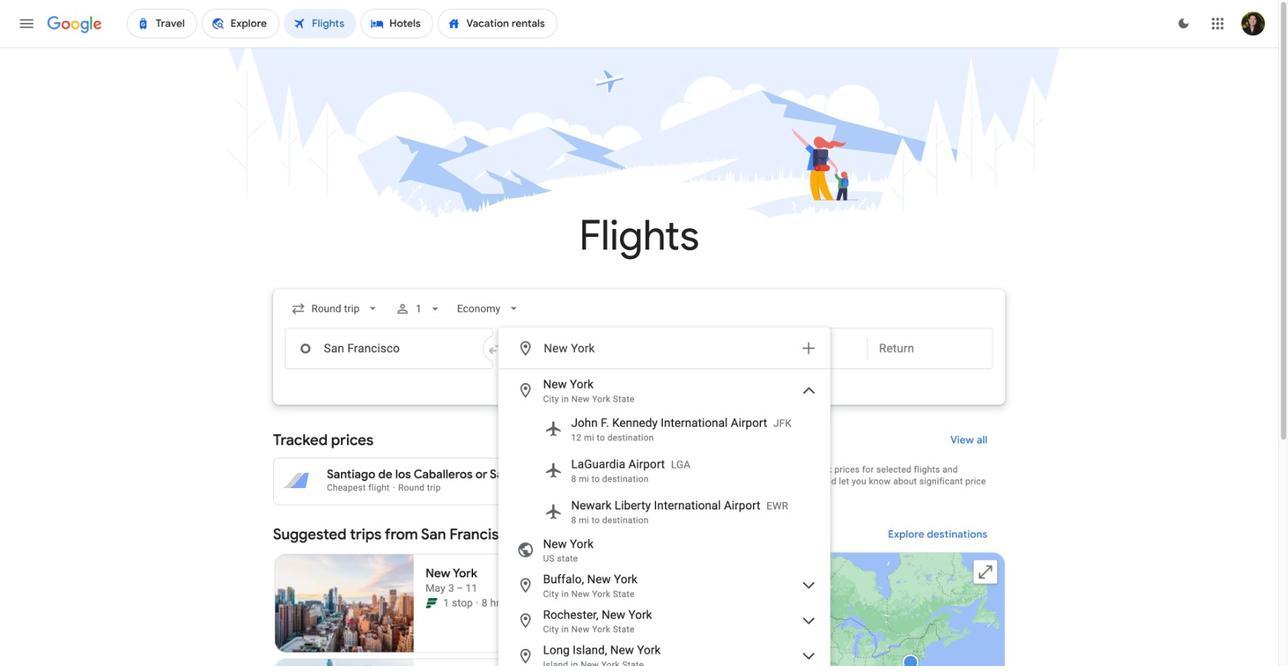 Task type: describe. For each thing, give the bounding box(es) containing it.
john f. kennedy international airport (jfk) option
[[499, 408, 830, 450]]

toggle nearby airports for rochester, new york image
[[801, 612, 818, 630]]

169 US dollars text field
[[588, 630, 611, 643]]

frontier image
[[426, 597, 438, 609]]

Where from? text field
[[285, 328, 493, 369]]

407 US dollars text field
[[597, 481, 621, 493]]

toggle nearby airports for buffalo, new york image
[[801, 577, 818, 594]]

buffalo, new york option
[[499, 568, 830, 603]]

laguardia airport (lga) option
[[499, 450, 830, 491]]

destination, select multiple airports image
[[801, 340, 818, 357]]

toggle nearby airports for long island, new york image
[[801, 647, 818, 665]]

tracked prices region
[[273, 422, 1006, 505]]

enter your destination dialog
[[498, 327, 831, 666]]

2 new york option from the top
[[499, 532, 830, 568]]

1 new york option from the top
[[499, 373, 830, 408]]

suggested trips from san francisco region
[[273, 517, 1006, 666]]

rochester, new york option
[[499, 603, 830, 639]]

351 US dollars text field
[[596, 467, 621, 482]]



Task type: vqa. For each thing, say whether or not it's contained in the screenshot.
Change appearance image
yes



Task type: locate. For each thing, give the bounding box(es) containing it.
1 vertical spatial new york option
[[499, 532, 830, 568]]

new york option up buffalo, new york option
[[499, 532, 830, 568]]

Where to?  text field
[[543, 331, 792, 366]]

newark liberty international airport (ewr) option
[[499, 491, 830, 532]]

Departure text field
[[755, 329, 857, 368]]

long island, new york option
[[499, 639, 830, 666]]

toggle nearby airports for new york image
[[801, 382, 818, 399]]

new york option up the "john f. kennedy international airport (jfk)" option
[[499, 373, 830, 408]]

Return text field
[[879, 329, 981, 368]]

 image
[[476, 596, 479, 611]]

Flight search field
[[261, 289, 1018, 666]]

None field
[[285, 291, 386, 326], [451, 291, 527, 326], [285, 291, 386, 326], [451, 291, 527, 326]]

main menu image
[[18, 15, 35, 32]]

new york option
[[499, 373, 830, 408], [499, 532, 830, 568]]

0 vertical spatial new york option
[[499, 373, 830, 408]]

 image inside suggested trips from san francisco region
[[476, 596, 479, 611]]

change appearance image
[[1167, 6, 1202, 41]]

list box
[[499, 369, 830, 666]]

list box inside enter your destination dialog
[[499, 369, 830, 666]]



